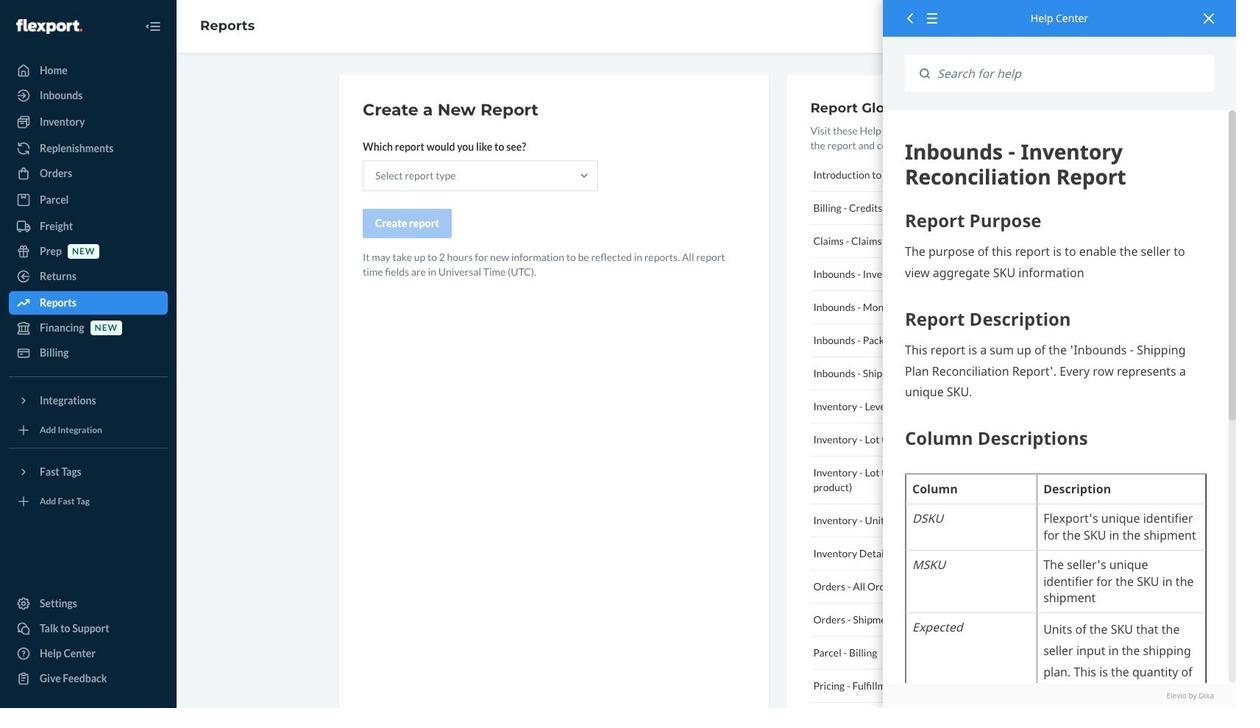 Task type: locate. For each thing, give the bounding box(es) containing it.
Search search field
[[930, 55, 1214, 92]]

flexport logo image
[[16, 19, 82, 34]]



Task type: vqa. For each thing, say whether or not it's contained in the screenshot.
Close Navigation icon
yes



Task type: describe. For each thing, give the bounding box(es) containing it.
close navigation image
[[144, 18, 162, 35]]



